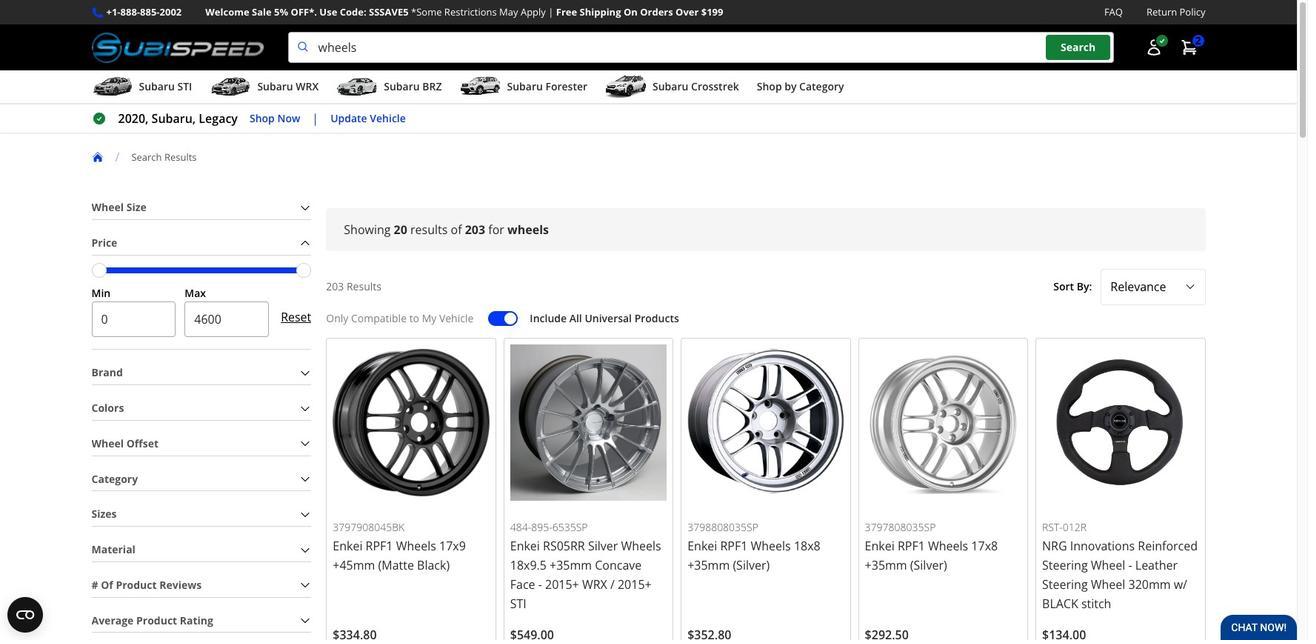 Task type: locate. For each thing, give the bounding box(es) containing it.
enkei
[[333, 538, 363, 554], [510, 538, 540, 554], [688, 538, 717, 554], [865, 538, 895, 554]]

(matte
[[378, 557, 414, 573]]

shop inside "link"
[[250, 111, 275, 125]]

subaru left "forester"
[[507, 79, 543, 93]]

colors button
[[92, 397, 311, 420]]

rpf1 down '3798808035sp'
[[720, 538, 748, 554]]

wrx
[[296, 79, 319, 93], [582, 576, 607, 593]]

search
[[1061, 40, 1096, 54], [131, 150, 162, 163]]

(silver) inside 3797808035sp enkei rpf1 wheels 17x8 +35mm (silver)
[[910, 557, 947, 573]]

sti up 2020, subaru, legacy
[[177, 79, 192, 93]]

17x8
[[972, 538, 998, 554]]

2 horizontal spatial +35mm
[[865, 557, 907, 573]]

1 horizontal spatial /
[[610, 576, 615, 593]]

may
[[499, 5, 518, 19]]

enkei rs05rr silver wheels 18x9.5 +35mm concave face - 2015+ wrx / 2015+ sti
[[510, 538, 661, 612]]

1 horizontal spatial sti
[[510, 596, 527, 612]]

shop by category
[[757, 79, 844, 93]]

+35mm down rs05rr
[[550, 557, 592, 573]]

1 horizontal spatial -
[[1129, 557, 1133, 573]]

Select... button
[[1101, 269, 1206, 305]]

0 horizontal spatial wrx
[[296, 79, 319, 93]]

a subaru brz thumbnail image image
[[337, 76, 378, 98]]

search results link
[[131, 150, 209, 163]]

| right now
[[312, 110, 319, 127]]

+35mm down "3797808035sp"
[[865, 557, 907, 573]]

0 vertical spatial /
[[115, 149, 120, 165]]

1 horizontal spatial search
[[1061, 40, 1096, 54]]

wheels left the 17x8
[[928, 538, 969, 554]]

wheels left 18x8
[[751, 538, 791, 554]]

enkei down "3797808035sp"
[[865, 538, 895, 554]]

- left leather
[[1129, 557, 1133, 573]]

1 subaru from the left
[[139, 79, 175, 93]]

3797908045bk enkei rpf1 wheels 17x9 +45mm (matte black)
[[333, 520, 466, 573]]

a subaru forester thumbnail image image
[[460, 76, 501, 98]]

*some restrictions may apply | free shipping on orders over $199
[[411, 5, 723, 19]]

2 button
[[1173, 33, 1206, 62]]

320mm
[[1129, 576, 1171, 593]]

1 vertical spatial results
[[347, 279, 382, 293]]

enkei rpf1 wheels 17x8 +35mm (silver) image
[[865, 344, 1022, 501]]

black
[[1042, 596, 1079, 612]]

enkei down '3798808035sp'
[[688, 538, 717, 554]]

1 vertical spatial steering
[[1042, 576, 1088, 593]]

sort by:
[[1054, 279, 1092, 293]]

5%
[[274, 5, 288, 19]]

0 horizontal spatial 203
[[326, 279, 344, 293]]

3797808035sp
[[865, 520, 936, 534]]

203 left for
[[465, 222, 485, 238]]

return policy
[[1147, 5, 1206, 19]]

Max text field
[[185, 302, 269, 337]]

wheels inside 3798808035sp enkei rpf1 wheels 18x8 +35mm (silver)
[[751, 538, 791, 554]]

3797908045bk
[[333, 520, 405, 534]]

0 horizontal spatial 2015+
[[545, 576, 579, 593]]

results up compatible
[[347, 279, 382, 293]]

1 2015+ from the left
[[545, 576, 579, 593]]

rpf1 down "3797808035sp"
[[898, 538, 925, 554]]

3 +35mm from the left
[[865, 557, 907, 573]]

1 horizontal spatial shop
[[757, 79, 782, 93]]

203
[[465, 222, 485, 238], [326, 279, 344, 293]]

wheels for 3798808035sp enkei rpf1 wheels 18x8 +35mm (silver)
[[751, 538, 791, 554]]

2015+ down rs05rr
[[545, 576, 579, 593]]

of right #
[[101, 578, 113, 592]]

subaru up shop now
[[257, 79, 293, 93]]

0 horizontal spatial -
[[538, 576, 542, 593]]

0 horizontal spatial of
[[101, 578, 113, 592]]

material button
[[92, 539, 311, 562]]

subaru wrx
[[257, 79, 319, 93]]

use
[[320, 5, 337, 19]]

of
[[451, 222, 462, 238], [101, 578, 113, 592]]

(silver) for 18x8
[[733, 557, 770, 573]]

0 horizontal spatial +35mm
[[550, 557, 592, 573]]

rpf1 inside 3797808035sp enkei rpf1 wheels 17x8 +35mm (silver)
[[898, 538, 925, 554]]

- right face
[[538, 576, 542, 593]]

3 subaru from the left
[[384, 79, 420, 93]]

wrx inside dropdown button
[[296, 79, 319, 93]]

results down 2020, subaru, legacy
[[164, 150, 197, 163]]

vehicle down subaru brz dropdown button
[[370, 111, 406, 125]]

/ right home image
[[115, 149, 120, 165]]

sti
[[177, 79, 192, 93], [510, 596, 527, 612]]

wheels inside enkei rs05rr silver wheels 18x9.5 +35mm concave face - 2015+ wrx / 2015+ sti
[[621, 538, 661, 554]]

/ down concave
[[610, 576, 615, 593]]

wheel up stitch
[[1091, 576, 1126, 593]]

+1-888-885-2002 link
[[106, 4, 182, 20]]

shipping
[[580, 5, 621, 19]]

2 enkei from the left
[[510, 538, 540, 554]]

only compatible to my vehicle
[[326, 311, 474, 325]]

results
[[164, 150, 197, 163], [347, 279, 382, 293]]

wheels inside 3797908045bk enkei rpf1 wheels 17x9 +45mm (matte black)
[[396, 538, 436, 554]]

3798808035sp enkei rpf1 wheels 18x8 +35mm (silver)
[[688, 520, 821, 573]]

enkei down 484-
[[510, 538, 540, 554]]

4 subaru from the left
[[507, 79, 543, 93]]

(silver) down "3797808035sp"
[[910, 557, 947, 573]]

2015+
[[545, 576, 579, 593], [618, 576, 652, 593]]

wheels up concave
[[621, 538, 661, 554]]

5 subaru from the left
[[653, 79, 689, 93]]

products
[[635, 311, 679, 325]]

2 wheels from the left
[[621, 538, 661, 554]]

1 rpf1 from the left
[[366, 538, 393, 554]]

1 vertical spatial vehicle
[[439, 311, 474, 325]]

# of product reviews
[[92, 578, 202, 592]]

+35mm for enkei
[[550, 557, 592, 573]]

search inside button
[[1061, 40, 1096, 54]]

2 +35mm from the left
[[688, 557, 730, 573]]

category button
[[92, 468, 311, 491]]

rpf1 down 3797908045bk
[[366, 538, 393, 554]]

1 horizontal spatial (silver)
[[910, 557, 947, 573]]

012r
[[1063, 520, 1087, 534]]

+35mm for 3797808035sp
[[865, 557, 907, 573]]

1 vertical spatial -
[[538, 576, 542, 593]]

1 enkei from the left
[[333, 538, 363, 554]]

steering down nrg
[[1042, 557, 1088, 573]]

/
[[115, 149, 120, 165], [610, 576, 615, 593]]

1 +35mm from the left
[[550, 557, 592, 573]]

vehicle inside button
[[370, 111, 406, 125]]

subaru left brz
[[384, 79, 420, 93]]

0 vertical spatial vehicle
[[370, 111, 406, 125]]

2 horizontal spatial rpf1
[[898, 538, 925, 554]]

0 vertical spatial shop
[[757, 79, 782, 93]]

product down '# of product reviews'
[[136, 613, 177, 627]]

vehicle right my
[[439, 311, 474, 325]]

maximum slider
[[297, 263, 311, 278]]

0 vertical spatial search
[[1061, 40, 1096, 54]]

1 wheels from the left
[[396, 538, 436, 554]]

2002
[[160, 5, 182, 19]]

vehicle
[[370, 111, 406, 125], [439, 311, 474, 325]]

rpf1 inside 3798808035sp enkei rpf1 wheels 18x8 +35mm (silver)
[[720, 538, 748, 554]]

rpf1 for enkei rpf1 wheels 18x8 +35mm (silver)
[[720, 538, 748, 554]]

rpf1
[[366, 538, 393, 554], [720, 538, 748, 554], [898, 538, 925, 554]]

wheel
[[92, 200, 124, 214], [92, 436, 124, 450], [1091, 557, 1126, 573], [1091, 576, 1126, 593]]

leather
[[1136, 557, 1178, 573]]

only
[[326, 311, 348, 325]]

wrx down concave
[[582, 576, 607, 593]]

enkei inside 3797808035sp enkei rpf1 wheels 17x8 +35mm (silver)
[[865, 538, 895, 554]]

price button
[[92, 232, 311, 255]]

subaru for subaru brz
[[384, 79, 420, 93]]

203 up only
[[326, 279, 344, 293]]

sti down face
[[510, 596, 527, 612]]

1 horizontal spatial rpf1
[[720, 538, 748, 554]]

1 horizontal spatial vehicle
[[439, 311, 474, 325]]

brz
[[422, 79, 442, 93]]

6535sp
[[552, 520, 588, 534]]

0 horizontal spatial (silver)
[[733, 557, 770, 573]]

enkei inside enkei rs05rr silver wheels 18x9.5 +35mm concave face - 2015+ wrx / 2015+ sti
[[510, 538, 540, 554]]

subaru forester
[[507, 79, 588, 93]]

welcome
[[205, 5, 249, 19]]

(silver) down '3798808035sp'
[[733, 557, 770, 573]]

subaru brz button
[[337, 73, 442, 103]]

rs05rr
[[543, 538, 585, 554]]

face
[[510, 576, 535, 593]]

3 rpf1 from the left
[[898, 538, 925, 554]]

enkei up +45mm
[[333, 538, 363, 554]]

1 vertical spatial 203
[[326, 279, 344, 293]]

1 vertical spatial search
[[131, 150, 162, 163]]

+35mm inside 3797808035sp enkei rpf1 wheels 17x8 +35mm (silver)
[[865, 557, 907, 573]]

product up average product rating
[[116, 578, 157, 592]]

3 enkei from the left
[[688, 538, 717, 554]]

enkei inside 3797908045bk enkei rpf1 wheels 17x9 +45mm (matte black)
[[333, 538, 363, 554]]

2 rpf1 from the left
[[720, 538, 748, 554]]

a subaru sti thumbnail image image
[[92, 76, 133, 98]]

forester
[[546, 79, 588, 93]]

0 horizontal spatial search
[[131, 150, 162, 163]]

shop inside dropdown button
[[757, 79, 782, 93]]

|
[[548, 5, 554, 19], [312, 110, 319, 127]]

0 vertical spatial -
[[1129, 557, 1133, 573]]

sti inside subaru sti dropdown button
[[177, 79, 192, 93]]

+35mm inside enkei rs05rr silver wheels 18x9.5 +35mm concave face - 2015+ wrx / 2015+ sti
[[550, 557, 592, 573]]

home image
[[92, 151, 103, 163]]

1 vertical spatial /
[[610, 576, 615, 593]]

enkei rpf1 wheels 17x9 +45mm (matte black) image
[[333, 344, 490, 501]]

885-
[[140, 5, 160, 19]]

of inside # of product reviews dropdown button
[[101, 578, 113, 592]]

stitch
[[1082, 596, 1112, 612]]

0 horizontal spatial sti
[[177, 79, 192, 93]]

0 vertical spatial results
[[164, 150, 197, 163]]

enkei for enkei rpf1 wheels 18x8 +35mm (silver)
[[688, 538, 717, 554]]

/ inside enkei rs05rr silver wheels 18x9.5 +35mm concave face - 2015+ wrx / 2015+ sti
[[610, 576, 615, 593]]

now
[[277, 111, 300, 125]]

Min text field
[[92, 302, 176, 337]]

1 (silver) from the left
[[733, 557, 770, 573]]

2 (silver) from the left
[[910, 557, 947, 573]]

2 subaru from the left
[[257, 79, 293, 93]]

0 horizontal spatial vehicle
[[370, 111, 406, 125]]

shop left by
[[757, 79, 782, 93]]

subaru left crosstrek
[[653, 79, 689, 93]]

rpf1 inside 3797908045bk enkei rpf1 wheels 17x9 +45mm (matte black)
[[366, 538, 393, 554]]

0 horizontal spatial |
[[312, 110, 319, 127]]

average product rating button
[[92, 609, 311, 632]]

0 vertical spatial steering
[[1042, 557, 1088, 573]]

1 horizontal spatial 203
[[465, 222, 485, 238]]

wheels for 3797808035sp enkei rpf1 wheels 17x8 +35mm (silver)
[[928, 538, 969, 554]]

1 vertical spatial wrx
[[582, 576, 607, 593]]

sti inside enkei rs05rr silver wheels 18x9.5 +35mm concave face - 2015+ wrx / 2015+ sti
[[510, 596, 527, 612]]

4 enkei from the left
[[865, 538, 895, 554]]

shop
[[757, 79, 782, 93], [250, 111, 275, 125]]

shop left now
[[250, 111, 275, 125]]

wheel left size
[[92, 200, 124, 214]]

wheels up black)
[[396, 538, 436, 554]]

(silver) inside 3798808035sp enkei rpf1 wheels 18x8 +35mm (silver)
[[733, 557, 770, 573]]

material
[[92, 542, 135, 557]]

0 horizontal spatial /
[[115, 149, 120, 165]]

1 horizontal spatial |
[[548, 5, 554, 19]]

0 vertical spatial of
[[451, 222, 462, 238]]

w/
[[1174, 576, 1188, 593]]

update vehicle
[[331, 111, 406, 125]]

+35mm for 3798808035sp
[[688, 557, 730, 573]]

subaru inside dropdown button
[[507, 79, 543, 93]]

1 horizontal spatial results
[[347, 279, 382, 293]]

rst-012r nrg innovations reinforced steering wheel - leather steering wheel 320mm w/ black stitch
[[1042, 520, 1198, 612]]

open widget image
[[7, 597, 43, 633]]

2015+ down concave
[[618, 576, 652, 593]]

4 wheels from the left
[[928, 538, 969, 554]]

0 horizontal spatial shop
[[250, 111, 275, 125]]

wheels
[[396, 538, 436, 554], [621, 538, 661, 554], [751, 538, 791, 554], [928, 538, 969, 554]]

+35mm down '3798808035sp'
[[688, 557, 730, 573]]

0 horizontal spatial results
[[164, 150, 197, 163]]

steering up black
[[1042, 576, 1088, 593]]

18x8
[[794, 538, 821, 554]]

update
[[331, 111, 367, 125]]

+1-
[[106, 5, 120, 19]]

1 horizontal spatial 2015+
[[618, 576, 652, 593]]

+35mm inside 3798808035sp enkei rpf1 wheels 18x8 +35mm (silver)
[[688, 557, 730, 573]]

wheels inside 3797808035sp enkei rpf1 wheels 17x8 +35mm (silver)
[[928, 538, 969, 554]]

average product rating
[[92, 613, 213, 627]]

0 horizontal spatial rpf1
[[366, 538, 393, 554]]

3 wheels from the left
[[751, 538, 791, 554]]

1 vertical spatial of
[[101, 578, 113, 592]]

wheel left offset
[[92, 436, 124, 450]]

of right results
[[451, 222, 462, 238]]

1 vertical spatial sti
[[510, 596, 527, 612]]

1 steering from the top
[[1042, 557, 1088, 573]]

shop for shop by category
[[757, 79, 782, 93]]

search input field
[[288, 32, 1114, 63]]

0 vertical spatial sti
[[177, 79, 192, 93]]

0 vertical spatial wrx
[[296, 79, 319, 93]]

1 horizontal spatial +35mm
[[688, 557, 730, 573]]

subaru for subaru wrx
[[257, 79, 293, 93]]

by:
[[1077, 279, 1092, 293]]

subaru brz
[[384, 79, 442, 93]]

wrx up now
[[296, 79, 319, 93]]

enkei inside 3798808035sp enkei rpf1 wheels 18x8 +35mm (silver)
[[688, 538, 717, 554]]

| left free
[[548, 5, 554, 19]]

1 vertical spatial shop
[[250, 111, 275, 125]]

1 horizontal spatial wrx
[[582, 576, 607, 593]]

subaru up subaru,
[[139, 79, 175, 93]]

brand
[[92, 366, 123, 380]]

$199
[[701, 5, 723, 19]]



Task type: describe. For each thing, give the bounding box(es) containing it.
enkei for enkei rpf1 wheels 17x8 +35mm (silver)
[[865, 538, 895, 554]]

203 results
[[326, 279, 382, 293]]

*some
[[411, 5, 442, 19]]

wheel offset
[[92, 436, 159, 450]]

nrg innovations reinforced steering wheel - leather steering wheel 320mm w/ black stitch image
[[1042, 344, 1199, 501]]

faq link
[[1105, 4, 1123, 20]]

18x9.5
[[510, 557, 547, 573]]

subaru for subaru forester
[[507, 79, 543, 93]]

rst-
[[1042, 520, 1063, 534]]

subispeed logo image
[[92, 32, 264, 63]]

off*.
[[291, 5, 317, 19]]

crosstrek
[[691, 79, 739, 93]]

subaru for subaru sti
[[139, 79, 175, 93]]

1 vertical spatial |
[[312, 110, 319, 127]]

concave
[[595, 557, 642, 573]]

for
[[488, 222, 504, 238]]

search for search results
[[131, 150, 162, 163]]

sssave5
[[369, 5, 409, 19]]

sort
[[1054, 279, 1074, 293]]

2 2015+ from the left
[[618, 576, 652, 593]]

orders
[[640, 5, 673, 19]]

average
[[92, 613, 134, 627]]

innovations
[[1070, 538, 1135, 554]]

over
[[676, 5, 699, 19]]

restrictions
[[444, 5, 497, 19]]

reviews
[[159, 578, 202, 592]]

2020,
[[118, 110, 149, 127]]

return policy link
[[1147, 4, 1206, 20]]

by
[[785, 79, 797, 93]]

17x9
[[439, 538, 466, 554]]

results for 203 results
[[347, 279, 382, 293]]

sale
[[252, 5, 272, 19]]

results for search results
[[164, 150, 197, 163]]

faq
[[1105, 5, 1123, 19]]

2 steering from the top
[[1042, 576, 1088, 593]]

a subaru wrx thumbnail image image
[[210, 76, 251, 98]]

select... image
[[1184, 281, 1196, 293]]

brand button
[[92, 362, 311, 385]]

0 vertical spatial 203
[[465, 222, 485, 238]]

return
[[1147, 5, 1177, 19]]

subaru wrx button
[[210, 73, 319, 103]]

wheel inside wheel offset dropdown button
[[92, 436, 124, 450]]

subaru forester button
[[460, 73, 588, 103]]

reset
[[281, 309, 311, 326]]

wheels
[[508, 222, 549, 238]]

2
[[1195, 34, 1201, 48]]

rpf1 for enkei rpf1 wheels 17x9 +45mm (matte black)
[[366, 538, 393, 554]]

search button
[[1046, 35, 1111, 60]]

free
[[556, 5, 577, 19]]

subaru for subaru crosstrek
[[653, 79, 689, 93]]

wrx inside enkei rs05rr silver wheels 18x9.5 +35mm concave face - 2015+ wrx / 2015+ sti
[[582, 576, 607, 593]]

legacy
[[199, 110, 238, 127]]

shop by category button
[[757, 73, 844, 103]]

1 vertical spatial product
[[136, 613, 177, 627]]

3798808035sp
[[688, 520, 759, 534]]

include all universal products
[[530, 311, 679, 325]]

shop for shop now
[[250, 111, 275, 125]]

wheels for 3797908045bk enkei rpf1 wheels 17x9 +45mm (matte black)
[[396, 538, 436, 554]]

category
[[92, 472, 138, 486]]

subaru sti
[[139, 79, 192, 93]]

rating
[[180, 613, 213, 627]]

1 horizontal spatial of
[[451, 222, 462, 238]]

484-
[[510, 520, 531, 534]]

showing 20 results of 203 for wheels
[[344, 222, 549, 238]]

size
[[126, 200, 147, 214]]

+45mm
[[333, 557, 375, 573]]

black)
[[417, 557, 450, 573]]

wheel down the innovations
[[1091, 557, 1126, 573]]

reinforced
[[1138, 538, 1198, 554]]

0 vertical spatial |
[[548, 5, 554, 19]]

results
[[411, 222, 448, 238]]

484-895-6535sp
[[510, 520, 588, 534]]

# of product reviews button
[[92, 574, 311, 597]]

reset button
[[281, 300, 311, 335]]

2020, subaru, legacy
[[118, 110, 238, 127]]

wheel size
[[92, 200, 147, 214]]

all
[[570, 311, 582, 325]]

sizes button
[[92, 503, 311, 526]]

20
[[394, 222, 407, 238]]

subaru crosstrek button
[[605, 73, 739, 103]]

max
[[185, 286, 206, 300]]

button image
[[1145, 39, 1163, 56]]

- inside rst-012r nrg innovations reinforced steering wheel - leather steering wheel 320mm w/ black stitch
[[1129, 557, 1133, 573]]

a subaru crosstrek thumbnail image image
[[605, 76, 647, 98]]

3797808035sp enkei rpf1 wheels 17x8 +35mm (silver)
[[865, 520, 998, 573]]

compatible
[[351, 311, 407, 325]]

search for search
[[1061, 40, 1096, 54]]

shop now
[[250, 111, 300, 125]]

nrg
[[1042, 538, 1067, 554]]

colors
[[92, 401, 124, 415]]

- inside enkei rs05rr silver wheels 18x9.5 +35mm concave face - 2015+ wrx / 2015+ sti
[[538, 576, 542, 593]]

wheel inside wheel size "dropdown button"
[[92, 200, 124, 214]]

#
[[92, 578, 98, 592]]

shop now link
[[250, 110, 300, 127]]

enkei for enkei rpf1 wheels 17x9 +45mm (matte black)
[[333, 538, 363, 554]]

enkei rpf1 wheels 18x8 +35mm (silver) image
[[688, 344, 844, 501]]

category
[[799, 79, 844, 93]]

code:
[[340, 5, 367, 19]]

apply
[[521, 5, 546, 19]]

wheel offset button
[[92, 433, 311, 455]]

rpf1 for enkei rpf1 wheels 17x8 +35mm (silver)
[[898, 538, 925, 554]]

(silver) for 17x8
[[910, 557, 947, 573]]

wheel size button
[[92, 196, 311, 219]]

wheels for enkei rs05rr silver wheels 18x9.5 +35mm concave face - 2015+ wrx / 2015+ sti
[[621, 538, 661, 554]]

on
[[624, 5, 638, 19]]

0 vertical spatial product
[[116, 578, 157, 592]]

my
[[422, 311, 437, 325]]

min
[[92, 286, 111, 300]]

minimum slider
[[92, 263, 106, 278]]

enkei rs05rr silver wheels 18x9.5 +35mm concave face - 2015+ wrx / 2015+ sti image
[[510, 344, 667, 501]]

include
[[530, 311, 567, 325]]



Task type: vqa. For each thing, say whether or not it's contained in the screenshot.
full in the this part is new and carries a full manufacturer warranty. see manufacturer's website for additional details.
no



